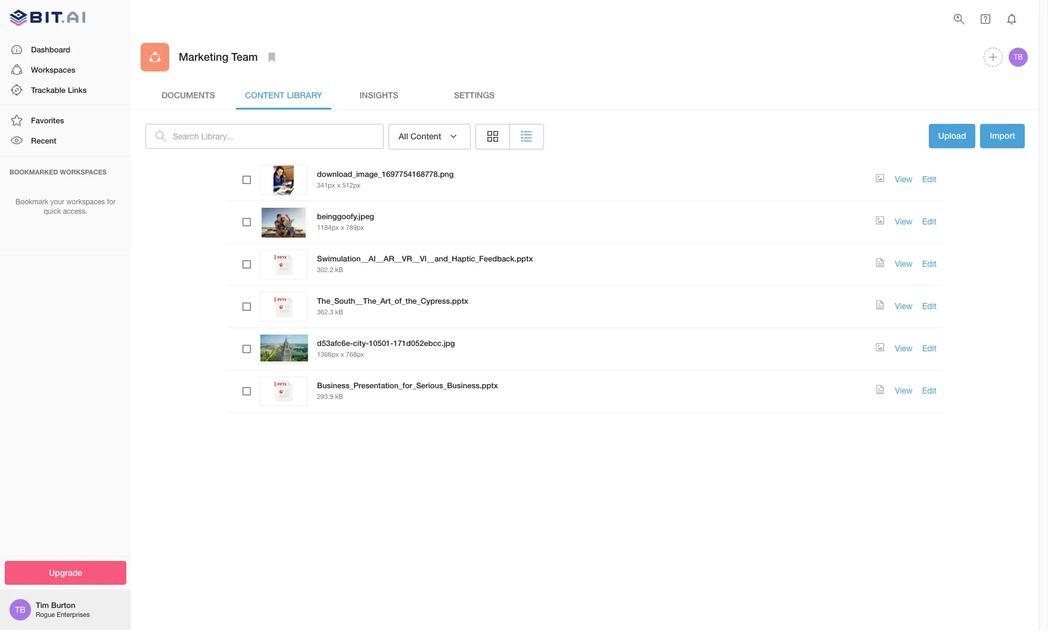 Task type: vqa. For each thing, say whether or not it's contained in the screenshot.


Task type: locate. For each thing, give the bounding box(es) containing it.
upgrade button
[[5, 561, 126, 586]]

library
[[287, 90, 323, 100]]

kb inside the_south__the_art_of_the_cypress.pptx 362.3 kb
[[335, 309, 343, 316]]

4 edit link from the top
[[923, 302, 937, 311]]

import button
[[981, 124, 1026, 148]]

x for beinggoofy.jpeg
[[341, 224, 344, 231]]

1366px
[[317, 351, 339, 358]]

1 kb from the top
[[335, 266, 343, 274]]

4 view from the top
[[896, 302, 913, 311]]

1 vertical spatial content
[[411, 131, 442, 141]]

edit for business_presentation_for_serious_business.pptx
[[923, 386, 937, 396]]

tb inside button
[[1015, 53, 1024, 61]]

view for beinggoofy.jpeg
[[896, 217, 913, 226]]

x inside d53afc6e-city-10501-171d052ebcc.jpg 1366px x 768px
[[341, 351, 344, 358]]

2 edit from the top
[[923, 217, 937, 226]]

kb inside business_presentation_for_serious_business.pptx 293.9 kb
[[335, 393, 343, 401]]

1 edit from the top
[[923, 175, 937, 184]]

content right all
[[411, 131, 442, 141]]

burton
[[51, 601, 75, 611]]

0 vertical spatial content
[[245, 90, 285, 100]]

1 horizontal spatial tb
[[1015, 53, 1024, 61]]

3 edit link from the top
[[923, 259, 937, 269]]

kb
[[335, 266, 343, 274], [335, 309, 343, 316], [335, 393, 343, 401]]

kb right 293.9
[[335, 393, 343, 401]]

all content
[[399, 131, 442, 141]]

1 view link from the top
[[896, 175, 913, 184]]

1 edit link from the top
[[923, 175, 937, 184]]

6 edit link from the top
[[923, 386, 937, 396]]

3 view link from the top
[[896, 259, 913, 269]]

kb right "362.3"
[[335, 309, 343, 316]]

dashboard button
[[0, 39, 131, 60]]

access.
[[63, 208, 88, 216]]

2 edit link from the top
[[923, 217, 937, 226]]

view link for business_presentation_for_serious_business.pptx
[[896, 386, 913, 396]]

view for the_south__the_art_of_the_cypress.pptx
[[896, 302, 913, 311]]

recent button
[[0, 131, 131, 151]]

edit link for the_south__the_art_of_the_cypress.pptx
[[923, 302, 937, 311]]

5 view link from the top
[[896, 344, 913, 353]]

for
[[107, 198, 116, 206]]

view for download_image_1697754168778.png
[[896, 175, 913, 184]]

download_image_1697754168778.png
[[317, 169, 454, 179]]

0 vertical spatial x
[[337, 182, 341, 189]]

3 edit from the top
[[923, 259, 937, 269]]

download_image_1697754168778.png 341px x 512px
[[317, 169, 454, 189]]

edit for the_south__the_art_of_the_cypress.pptx
[[923, 302, 937, 311]]

marketing team
[[179, 50, 258, 63]]

all content button
[[389, 124, 471, 149]]

beinggoofy.jpeg 1184px x 789px
[[317, 211, 374, 231]]

3 kb from the top
[[335, 393, 343, 401]]

2 view from the top
[[896, 217, 913, 226]]

1 horizontal spatial content
[[411, 131, 442, 141]]

1184px
[[317, 224, 339, 231]]

4 edit from the top
[[923, 302, 937, 311]]

6 edit from the top
[[923, 386, 937, 396]]

content
[[245, 90, 285, 100], [411, 131, 442, 141]]

kb inside swimulation__ai__ar__vr__vi__and_haptic_feedback.pptx 302.2 kb
[[335, 266, 343, 274]]

business_presentation_for_serious_business.pptx
[[317, 381, 498, 390]]

edit for d53afc6e-city-10501-171d052ebcc.jpg
[[923, 344, 937, 353]]

rogue
[[36, 612, 55, 619]]

6 view from the top
[[896, 386, 913, 396]]

3 view from the top
[[896, 259, 913, 269]]

content library link
[[236, 81, 332, 110]]

group
[[476, 124, 544, 149]]

enterprises
[[57, 612, 90, 619]]

1 vertical spatial x
[[341, 224, 344, 231]]

6 view link from the top
[[896, 386, 913, 396]]

edit
[[923, 175, 937, 184], [923, 217, 937, 226], [923, 259, 937, 269], [923, 302, 937, 311], [923, 344, 937, 353], [923, 386, 937, 396]]

links
[[68, 85, 87, 95]]

0 horizontal spatial tb
[[15, 606, 26, 615]]

x left '768px'
[[341, 351, 344, 358]]

content inside content library link
[[245, 90, 285, 100]]

171d052ebcc.jpg
[[394, 338, 455, 348]]

1 view from the top
[[896, 175, 913, 184]]

edit for download_image_1697754168778.png
[[923, 175, 937, 184]]

x inside the download_image_1697754168778.png 341px x 512px
[[337, 182, 341, 189]]

edit link
[[923, 175, 937, 184], [923, 217, 937, 226], [923, 259, 937, 269], [923, 302, 937, 311], [923, 344, 937, 353], [923, 386, 937, 396]]

view
[[896, 175, 913, 184], [896, 217, 913, 226], [896, 259, 913, 269], [896, 302, 913, 311], [896, 344, 913, 353], [896, 386, 913, 396]]

2 vertical spatial kb
[[335, 393, 343, 401]]

1 vertical spatial kb
[[335, 309, 343, 316]]

content down bookmark icon
[[245, 90, 285, 100]]

trackable
[[31, 85, 66, 95]]

x down beinggoofy.jpeg
[[341, 224, 344, 231]]

0 vertical spatial kb
[[335, 266, 343, 274]]

settings
[[454, 90, 495, 100]]

2 kb from the top
[[335, 309, 343, 316]]

favorites button
[[0, 110, 131, 131]]

kb right 302.2
[[335, 266, 343, 274]]

city-
[[353, 338, 369, 348]]

0 horizontal spatial content
[[245, 90, 285, 100]]

edit link for d53afc6e-city-10501-171d052ebcc.jpg
[[923, 344, 937, 353]]

2 view link from the top
[[896, 217, 913, 226]]

5 edit link from the top
[[923, 344, 937, 353]]

beinggoofy.jpeg
[[317, 211, 374, 221]]

kb for business_presentation_for_serious_business.pptx
[[335, 393, 343, 401]]

upload button
[[930, 124, 977, 149], [930, 124, 977, 148]]

view link for download_image_1697754168778.png
[[896, 175, 913, 184]]

workspaces button
[[0, 60, 131, 80]]

edit for swimulation__ai__ar__vr__vi__and_haptic_feedback.pptx
[[923, 259, 937, 269]]

bookmarked
[[10, 168, 58, 176]]

5 edit from the top
[[923, 344, 937, 353]]

362.3
[[317, 309, 334, 316]]

edit link for business_presentation_for_serious_business.pptx
[[923, 386, 937, 396]]

0 vertical spatial tb
[[1015, 53, 1024, 61]]

kb for swimulation__ai__ar__vr__vi__and_haptic_feedback.pptx
[[335, 266, 343, 274]]

tb button
[[1008, 46, 1030, 69]]

trackable links button
[[0, 80, 131, 100]]

insights link
[[332, 81, 427, 110]]

x left 512px
[[337, 182, 341, 189]]

tb
[[1015, 53, 1024, 61], [15, 606, 26, 615]]

view link
[[896, 175, 913, 184], [896, 217, 913, 226], [896, 259, 913, 269], [896, 302, 913, 311], [896, 344, 913, 353], [896, 386, 913, 396]]

x
[[337, 182, 341, 189], [341, 224, 344, 231], [341, 351, 344, 358]]

5 view from the top
[[896, 344, 913, 353]]

settings link
[[427, 81, 522, 110]]

insights
[[360, 90, 399, 100]]

2 vertical spatial x
[[341, 351, 344, 358]]

x inside "beinggoofy.jpeg 1184px x 789px"
[[341, 224, 344, 231]]

tab list
[[141, 81, 1030, 110]]

4 view link from the top
[[896, 302, 913, 311]]

789px
[[346, 224, 364, 231]]

293.9
[[317, 393, 334, 401]]

bookmark your workspaces for quick access.
[[16, 198, 116, 216]]

trackable links
[[31, 85, 87, 95]]

1 vertical spatial tb
[[15, 606, 26, 615]]



Task type: describe. For each thing, give the bounding box(es) containing it.
kb for the_south__the_art_of_the_cypress.pptx
[[335, 309, 343, 316]]

upload
[[939, 131, 967, 141]]

dashboard
[[31, 44, 70, 54]]

recent
[[31, 136, 56, 146]]

302.2
[[317, 266, 334, 274]]

business_presentation_for_serious_business.pptx 293.9 kb
[[317, 381, 498, 401]]

import
[[991, 131, 1016, 141]]

10501-
[[369, 338, 394, 348]]

content inside all content button
[[411, 131, 442, 141]]

favorites
[[31, 116, 64, 125]]

documents link
[[141, 81, 236, 110]]

your
[[50, 198, 64, 206]]

documents
[[162, 90, 215, 100]]

the_south__the_art_of_the_cypress.pptx
[[317, 296, 469, 306]]

tim burton rogue enterprises
[[36, 601, 90, 619]]

upgrade
[[49, 568, 82, 578]]

768px
[[346, 351, 364, 358]]

marketing
[[179, 50, 229, 63]]

bookmark
[[16, 198, 48, 206]]

bookmark image
[[265, 50, 279, 64]]

512px
[[343, 182, 361, 189]]

tim
[[36, 601, 49, 611]]

view for d53afc6e-city-10501-171d052ebcc.jpg
[[896, 344, 913, 353]]

edit link for beinggoofy.jpeg
[[923, 217, 937, 226]]

d53afc6e-city-10501-171d052ebcc.jpg 1366px x 768px
[[317, 338, 455, 358]]

workspaces
[[66, 198, 105, 206]]

workspaces
[[60, 168, 107, 176]]

view link for d53afc6e-city-10501-171d052ebcc.jpg
[[896, 344, 913, 353]]

all
[[399, 131, 409, 141]]

d53afc6e-
[[317, 338, 353, 348]]

swimulation__ai__ar__vr__vi__and_haptic_feedback.pptx 302.2 kb
[[317, 254, 533, 274]]

341px
[[317, 182, 335, 189]]

view link for beinggoofy.jpeg
[[896, 217, 913, 226]]

team
[[232, 50, 258, 63]]

edit link for swimulation__ai__ar__vr__vi__and_haptic_feedback.pptx
[[923, 259, 937, 269]]

content library
[[245, 90, 323, 100]]

swimulation__ai__ar__vr__vi__and_haptic_feedback.pptx
[[317, 254, 533, 263]]

workspaces
[[31, 65, 75, 74]]

view for swimulation__ai__ar__vr__vi__and_haptic_feedback.pptx
[[896, 259, 913, 269]]

Search Library... search field
[[173, 124, 384, 149]]

view link for the_south__the_art_of_the_cypress.pptx
[[896, 302, 913, 311]]

tab list containing documents
[[141, 81, 1030, 110]]

view for business_presentation_for_serious_business.pptx
[[896, 386, 913, 396]]

edit for beinggoofy.jpeg
[[923, 217, 937, 226]]

view link for swimulation__ai__ar__vr__vi__and_haptic_feedback.pptx
[[896, 259, 913, 269]]

bookmarked workspaces
[[10, 168, 107, 176]]

edit link for download_image_1697754168778.png
[[923, 175, 937, 184]]

x for download_image_1697754168778.png
[[337, 182, 341, 189]]

the_south__the_art_of_the_cypress.pptx 362.3 kb
[[317, 296, 469, 316]]

quick
[[44, 208, 61, 216]]



